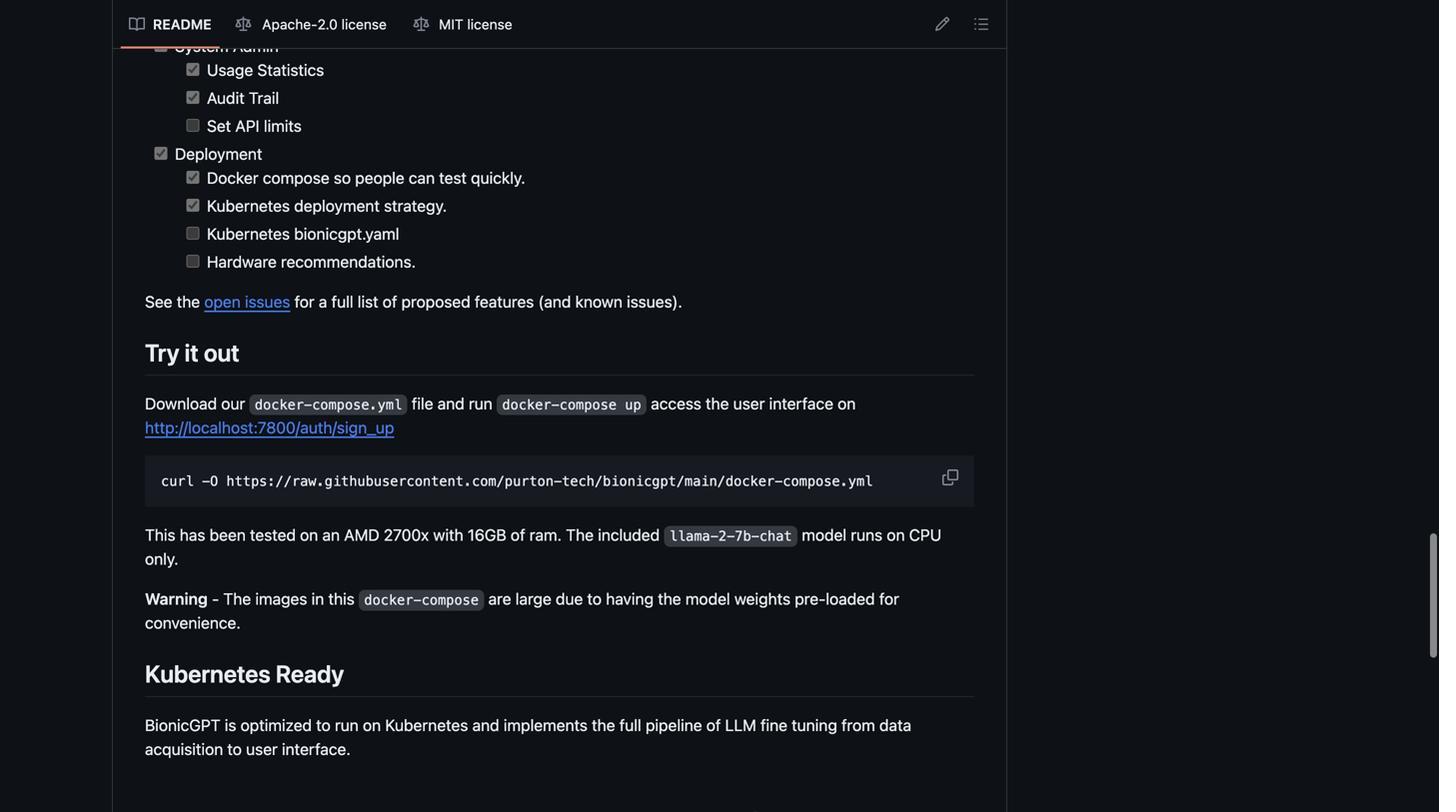 Task type: vqa. For each thing, say whether or not it's contained in the screenshot.
middle the compose
yes



Task type: describe. For each thing, give the bounding box(es) containing it.
edit file image
[[935, 16, 951, 32]]

our
[[221, 394, 245, 413]]

and inside bionicgpt is optimized to run on kubernetes and implements the full pipeline of llm fine tuning from data acquisition to user interface.
[[473, 716, 500, 735]]

full inside bionicgpt is optimized to run on kubernetes and implements the full pipeline of llm fine tuning from data acquisition to user interface.
[[620, 716, 642, 735]]

api
[[235, 116, 260, 135]]

deployment
[[294, 196, 380, 215]]

list containing readme
[[121, 8, 522, 40]]

16gb
[[468, 526, 507, 545]]

runs
[[851, 526, 883, 545]]

1 horizontal spatial compose.yml
[[783, 474, 873, 489]]

on inside bionicgpt is optimized to run on kubernetes and implements the full pipeline of llm fine tuning from data acquisition to user interface.
[[363, 716, 381, 735]]

try it out
[[145, 339, 240, 367]]

large
[[516, 590, 552, 609]]

ready
[[276, 661, 344, 689]]

access
[[651, 394, 702, 413]]

0 vertical spatial of
[[383, 292, 397, 311]]

proposed
[[402, 292, 471, 311]]

features
[[475, 292, 534, 311]]

amd
[[344, 526, 380, 545]]

0 horizontal spatial docker-
[[255, 397, 312, 413]]

tested
[[250, 526, 296, 545]]

trail
[[249, 88, 279, 107]]

bionicgpt.yaml
[[294, 224, 399, 243]]

optimized
[[241, 716, 312, 735]]

apache-2.0 license link
[[228, 8, 398, 40]]

apache-
[[262, 16, 318, 32]]

interface.
[[282, 740, 351, 759]]

on inside download our docker-compose.yml file and run docker-compose up access the user interface on http://localhost:7800/auth/sign_up
[[838, 394, 856, 413]]

up
[[625, 397, 641, 413]]

llama-
[[670, 529, 719, 545]]

book image
[[129, 16, 145, 32]]

out
[[204, 339, 240, 367]]

qlora
[[207, 8, 260, 27]]

ram.
[[530, 526, 562, 545]]

hardware
[[207, 252, 277, 271]]

model runs on cpu only.
[[145, 526, 942, 569]]

images
[[255, 590, 307, 609]]

people
[[355, 168, 405, 187]]

mit
[[439, 16, 464, 32]]

an
[[322, 526, 340, 545]]

kubernetes ready
[[145, 661, 344, 689]]

- for the
[[212, 590, 219, 609]]

are
[[489, 590, 511, 609]]

this
[[145, 526, 176, 545]]

bionicgpt is optimized to run on kubernetes and implements the full pipeline of llm fine tuning from data acquisition to user interface.
[[145, 716, 912, 759]]

see
[[145, 292, 172, 311]]

been
[[210, 526, 246, 545]]

download our docker-compose.yml file and run docker-compose up access the user interface on http://localhost:7800/auth/sign_up
[[145, 394, 856, 437]]

statistics
[[257, 60, 324, 79]]

pipeline
[[646, 716, 702, 735]]

model inside the are large due to having the model weights pre-loaded for convenience.
[[686, 590, 730, 609]]

o
[[210, 474, 218, 489]]

kubernetes for kubernetes bionicgpt.yaml
[[207, 224, 290, 243]]

0 vertical spatial full
[[332, 292, 353, 311]]

copy image
[[943, 470, 959, 486]]

are large due to having the model weights pre-loaded for convenience.
[[145, 590, 900, 633]]

admin
[[233, 36, 279, 55]]

cpu
[[909, 526, 942, 545]]

law image
[[414, 16, 430, 32]]

so
[[334, 168, 351, 187]]

deployment
[[171, 144, 262, 163]]

compose.yml inside download our docker-compose.yml file and run docker-compose up access the user interface on http://localhost:7800/auth/sign_up
[[312, 397, 402, 413]]

test
[[439, 168, 467, 187]]

bionicgpt
[[145, 716, 221, 735]]

tuning
[[792, 716, 838, 735]]

interface
[[769, 394, 834, 413]]

kubernetes deployment strategy.
[[203, 196, 447, 215]]

usage statistics
[[203, 60, 324, 79]]

it
[[185, 339, 199, 367]]

apache-2.0 license
[[262, 16, 387, 32]]

7b-
[[735, 529, 760, 545]]

2.0
[[318, 16, 338, 32]]

law image
[[236, 16, 252, 32]]

kubernetes bionicgpt.yaml
[[203, 224, 399, 243]]

tech/bionicgpt/main/docker-
[[562, 474, 783, 489]]

2 vertical spatial to
[[227, 740, 242, 759]]

and inside download our docker-compose.yml file and run docker-compose up access the user interface on http://localhost:7800/auth/sign_up
[[438, 394, 465, 413]]

2 horizontal spatial docker-
[[502, 397, 560, 413]]

limits
[[264, 116, 302, 135]]

- for o
[[202, 474, 210, 489]]

the inside bionicgpt is optimized to run on kubernetes and implements the full pipeline of llm fine tuning from data acquisition to user interface.
[[592, 716, 615, 735]]

the right 'see'
[[177, 292, 200, 311]]

see the open issues for a full list of proposed features (and known issues).
[[145, 292, 683, 311]]

the inside download our docker-compose.yml file and run docker-compose up access the user interface on http://localhost:7800/auth/sign_up
[[706, 394, 729, 413]]



Task type: locate. For each thing, give the bounding box(es) containing it.
1 vertical spatial for
[[879, 590, 900, 609]]

1 vertical spatial of
[[511, 526, 525, 545]]

is
[[225, 716, 236, 735]]

1 horizontal spatial to
[[316, 716, 331, 735]]

0 vertical spatial to
[[587, 590, 602, 609]]

the
[[566, 526, 594, 545], [223, 590, 251, 609]]

0 horizontal spatial run
[[335, 716, 359, 735]]

warning
[[145, 590, 208, 609]]

compose inside download our docker-compose.yml file and run docker-compose up access the user interface on http://localhost:7800/auth/sign_up
[[560, 397, 617, 413]]

to for run
[[316, 716, 331, 735]]

to up interface.
[[316, 716, 331, 735]]

0 vertical spatial model
[[802, 526, 847, 545]]

convenience.
[[145, 614, 241, 633]]

on right optimized
[[363, 716, 381, 735]]

only.
[[145, 550, 178, 569]]

and left implements
[[473, 716, 500, 735]]

of left llm
[[707, 716, 721, 735]]

to down the is
[[227, 740, 242, 759]]

readme link
[[121, 8, 220, 40]]

0 vertical spatial and
[[438, 394, 465, 413]]

(and
[[538, 292, 571, 311]]

on inside model runs on cpu only.
[[887, 526, 905, 545]]

kubernetes for kubernetes deployment strategy.
[[207, 196, 290, 215]]

1 horizontal spatial run
[[469, 394, 493, 413]]

curl
[[161, 474, 194, 489]]

due
[[556, 590, 583, 609]]

0 vertical spatial run
[[469, 394, 493, 413]]

audit trail
[[203, 88, 279, 107]]

0 horizontal spatial to
[[227, 740, 242, 759]]

to
[[587, 590, 602, 609], [316, 716, 331, 735], [227, 740, 242, 759]]

docker-
[[255, 397, 312, 413], [502, 397, 560, 413], [364, 593, 422, 609]]

of right list
[[383, 292, 397, 311]]

alt text image
[[145, 778, 954, 813]]

set api limits
[[203, 116, 302, 135]]

the inside the are large due to having the model weights pre-loaded for convenience.
[[658, 590, 681, 609]]

recommendations.
[[281, 252, 416, 271]]

data
[[880, 716, 912, 735]]

llm
[[725, 716, 757, 735]]

- right the curl
[[202, 474, 210, 489]]

and right file
[[438, 394, 465, 413]]

None checkbox
[[187, 11, 200, 24], [187, 119, 200, 132], [155, 147, 168, 160], [187, 171, 200, 184], [187, 199, 200, 212], [187, 255, 200, 268], [187, 11, 200, 24], [187, 119, 200, 132], [155, 147, 168, 160], [187, 171, 200, 184], [187, 199, 200, 212], [187, 255, 200, 268]]

0 horizontal spatial for
[[295, 292, 315, 311]]

run
[[469, 394, 493, 413], [335, 716, 359, 735]]

user
[[733, 394, 765, 413], [246, 740, 278, 759]]

model left weights at the bottom of page
[[686, 590, 730, 609]]

to inside the are large due to having the model weights pre-loaded for convenience.
[[587, 590, 602, 609]]

to for having
[[587, 590, 602, 609]]

file
[[412, 394, 433, 413]]

1 vertical spatial and
[[473, 716, 500, 735]]

set
[[207, 116, 231, 135]]

full right a
[[332, 292, 353, 311]]

2 horizontal spatial compose
[[560, 397, 617, 413]]

1 vertical spatial model
[[686, 590, 730, 609]]

1 horizontal spatial model
[[802, 526, 847, 545]]

having
[[606, 590, 654, 609]]

mit license
[[439, 16, 513, 32]]

2 vertical spatial compose
[[422, 593, 479, 609]]

for right loaded at the bottom right
[[879, 590, 900, 609]]

issues).
[[627, 292, 683, 311]]

- up convenience.
[[212, 590, 219, 609]]

compose.yml up runs
[[783, 474, 873, 489]]

on right runs
[[887, 526, 905, 545]]

the left images
[[223, 590, 251, 609]]

kubernetes
[[207, 196, 290, 215], [207, 224, 290, 243], [145, 661, 271, 689], [385, 716, 468, 735]]

0 horizontal spatial full
[[332, 292, 353, 311]]

2 horizontal spatial of
[[707, 716, 721, 735]]

the
[[177, 292, 200, 311], [706, 394, 729, 413], [658, 590, 681, 609], [592, 716, 615, 735]]

license
[[342, 16, 387, 32], [467, 16, 513, 32]]

full left pipeline
[[620, 716, 642, 735]]

run inside download our docker-compose.yml file and run docker-compose up access the user interface on http://localhost:7800/auth/sign_up
[[469, 394, 493, 413]]

0 vertical spatial for
[[295, 292, 315, 311]]

from
[[842, 716, 876, 735]]

audit
[[207, 88, 245, 107]]

http://localhost:7800/auth/sign_up link
[[145, 418, 394, 437]]

user down optimized
[[246, 740, 278, 759]]

for inside the are large due to having the model weights pre-loaded for convenience.
[[879, 590, 900, 609]]

-
[[202, 474, 210, 489], [212, 590, 219, 609]]

1 horizontal spatial for
[[879, 590, 900, 609]]

compose.yml left file
[[312, 397, 402, 413]]

with
[[433, 526, 464, 545]]

1 vertical spatial the
[[223, 590, 251, 609]]

license right mit
[[467, 16, 513, 32]]

1 vertical spatial run
[[335, 716, 359, 735]]

user left interface
[[733, 394, 765, 413]]

run up interface.
[[335, 716, 359, 735]]

hardware recommendations.
[[203, 252, 416, 271]]

compose left are on the left of the page
[[422, 593, 479, 609]]

kubernetes for kubernetes ready
[[145, 661, 271, 689]]

acquisition
[[145, 740, 223, 759]]

of left 'ram.' at left
[[511, 526, 525, 545]]

fine
[[761, 716, 788, 735]]

1 horizontal spatial and
[[473, 716, 500, 735]]

issues
[[245, 292, 290, 311]]

the right 'ram.' at left
[[566, 526, 594, 545]]

compose up "kubernetes deployment strategy."
[[263, 168, 330, 187]]

a
[[319, 292, 327, 311]]

1 vertical spatial -
[[212, 590, 219, 609]]

readme
[[153, 16, 212, 32]]

model inside model runs on cpu only.
[[802, 526, 847, 545]]

1 vertical spatial compose
[[560, 397, 617, 413]]

this
[[328, 590, 355, 609]]

qlora adapters
[[203, 8, 328, 27]]

license right 2.0
[[342, 16, 387, 32]]

0 horizontal spatial and
[[438, 394, 465, 413]]

docker- inside warning - the images in this docker-compose
[[364, 593, 422, 609]]

run right file
[[469, 394, 493, 413]]

to right due
[[587, 590, 602, 609]]

2700x
[[384, 526, 429, 545]]

on right interface
[[838, 394, 856, 413]]

compose inside warning - the images in this docker-compose
[[422, 593, 479, 609]]

0 horizontal spatial -
[[202, 474, 210, 489]]

the right access
[[706, 394, 729, 413]]

user inside bionicgpt is optimized to run on kubernetes and implements the full pipeline of llm fine tuning from data acquisition to user interface.
[[246, 740, 278, 759]]

list
[[358, 292, 379, 311]]

docker
[[207, 168, 259, 187]]

1 horizontal spatial docker-
[[364, 593, 422, 609]]

in
[[312, 590, 324, 609]]

1 vertical spatial compose.yml
[[783, 474, 873, 489]]

the right having
[[658, 590, 681, 609]]

https://raw.githubusercontent.com/purton-
[[226, 474, 562, 489]]

for left a
[[295, 292, 315, 311]]

0 vertical spatial compose
[[263, 168, 330, 187]]

0 vertical spatial compose.yml
[[312, 397, 402, 413]]

1 vertical spatial full
[[620, 716, 642, 735]]

1 horizontal spatial the
[[566, 526, 594, 545]]

download
[[145, 394, 217, 413]]

this has been tested on an amd 2700x with 16gb of ram. the included llama-2-7b-chat
[[145, 526, 792, 545]]

model
[[802, 526, 847, 545], [686, 590, 730, 609]]

usage
[[207, 60, 253, 79]]

0 horizontal spatial compose
[[263, 168, 330, 187]]

1 horizontal spatial -
[[212, 590, 219, 609]]

docker- up http://localhost:7800/auth/sign_up "link"
[[255, 397, 312, 413]]

can
[[409, 168, 435, 187]]

on left an
[[300, 526, 318, 545]]

2 horizontal spatial to
[[587, 590, 602, 609]]

system
[[175, 36, 229, 55]]

of
[[383, 292, 397, 311], [511, 526, 525, 545], [707, 716, 721, 735]]

outline image
[[974, 16, 990, 32]]

user inside download our docker-compose.yml file and run docker-compose up access the user interface on http://localhost:7800/auth/sign_up
[[733, 394, 765, 413]]

1 horizontal spatial compose
[[422, 593, 479, 609]]

0 horizontal spatial the
[[223, 590, 251, 609]]

implements
[[504, 716, 588, 735]]

http://localhost:7800/auth/sign_up
[[145, 418, 394, 437]]

1 horizontal spatial full
[[620, 716, 642, 735]]

docker compose so people can test quickly.
[[203, 168, 526, 187]]

for
[[295, 292, 315, 311], [879, 590, 900, 609]]

2 vertical spatial of
[[707, 716, 721, 735]]

1 horizontal spatial license
[[467, 16, 513, 32]]

1 horizontal spatial user
[[733, 394, 765, 413]]

system admin
[[171, 36, 279, 55]]

try
[[145, 339, 179, 367]]

0 vertical spatial -
[[202, 474, 210, 489]]

open
[[204, 292, 241, 311]]

1 horizontal spatial of
[[511, 526, 525, 545]]

0 vertical spatial the
[[566, 526, 594, 545]]

None checkbox
[[155, 39, 168, 52], [187, 63, 200, 76], [187, 91, 200, 104], [187, 227, 200, 240], [155, 39, 168, 52], [187, 63, 200, 76], [187, 91, 200, 104], [187, 227, 200, 240]]

mit license link
[[406, 8, 522, 40]]

docker- right this
[[364, 593, 422, 609]]

list
[[121, 8, 522, 40]]

0 horizontal spatial user
[[246, 740, 278, 759]]

1 vertical spatial user
[[246, 740, 278, 759]]

docker- up curl -o https://raw.githubusercontent.com/purton-tech/bionicgpt/main/docker-compose.yml
[[502, 397, 560, 413]]

model left runs
[[802, 526, 847, 545]]

curl -o https://raw.githubusercontent.com/purton-tech/bionicgpt/main/docker-compose.yml
[[161, 474, 873, 489]]

2-
[[719, 529, 735, 545]]

the right implements
[[592, 716, 615, 735]]

strategy.
[[384, 196, 447, 215]]

warning - the images in this docker-compose
[[145, 590, 479, 609]]

0 horizontal spatial compose.yml
[[312, 397, 402, 413]]

0 horizontal spatial of
[[383, 292, 397, 311]]

run inside bionicgpt is optimized to run on kubernetes and implements the full pipeline of llm fine tuning from data acquisition to user interface.
[[335, 716, 359, 735]]

compose left up
[[560, 397, 617, 413]]

0 horizontal spatial model
[[686, 590, 730, 609]]

2 license from the left
[[467, 16, 513, 32]]

of inside bionicgpt is optimized to run on kubernetes and implements the full pipeline of llm fine tuning from data acquisition to user interface.
[[707, 716, 721, 735]]

0 horizontal spatial license
[[342, 16, 387, 32]]

1 license from the left
[[342, 16, 387, 32]]

known
[[575, 292, 623, 311]]

chat
[[760, 529, 792, 545]]

1 vertical spatial to
[[316, 716, 331, 735]]

0 vertical spatial user
[[733, 394, 765, 413]]

has
[[180, 526, 205, 545]]

quickly.
[[471, 168, 526, 187]]

kubernetes inside bionicgpt is optimized to run on kubernetes and implements the full pipeline of llm fine tuning from data acquisition to user interface.
[[385, 716, 468, 735]]



